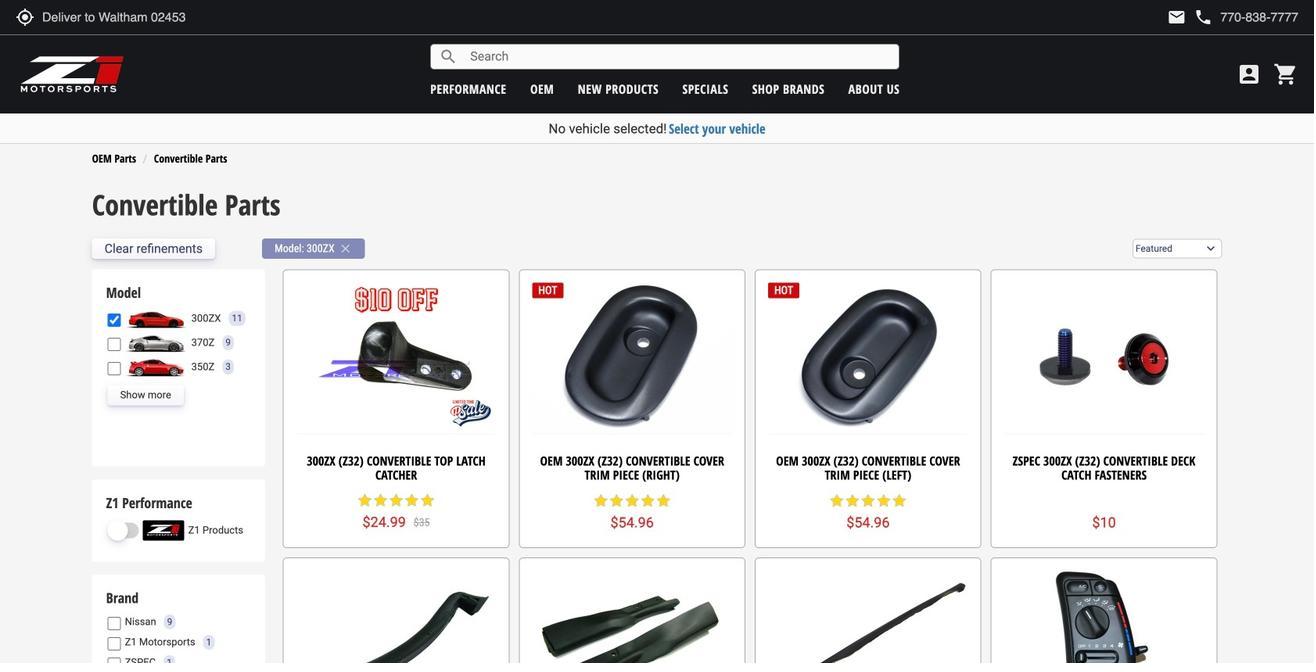 Task type: vqa. For each thing, say whether or not it's contained in the screenshot.
search search box
yes



Task type: locate. For each thing, give the bounding box(es) containing it.
Search search field
[[458, 45, 899, 69]]

nissan 350z z33 2003 2004 2005 2006 2007 2008 2009 vq35de 3.5l revup rev up vq35hr nismo z1 motorsports image
[[125, 357, 187, 377]]

None checkbox
[[108, 314, 121, 327], [108, 338, 121, 351], [108, 638, 121, 651], [108, 314, 121, 327], [108, 338, 121, 351], [108, 638, 121, 651]]

None checkbox
[[108, 362, 121, 375], [108, 617, 121, 631], [108, 658, 121, 663], [108, 362, 121, 375], [108, 617, 121, 631], [108, 658, 121, 663]]

z1 motorsports logo image
[[20, 55, 125, 94]]



Task type: describe. For each thing, give the bounding box(es) containing it.
nissan 370z z34 2009 2010 2011 2012 2013 2014 2015 2016 2017 2018 2019 3.7l vq37vhr vhr nismo z1 motorsports image
[[125, 333, 187, 353]]

nissan 300zx z32 1990 1991 1992 1993 1994 1995 1996 vg30dett vg30de twin turbo non turbo z1 motorsports image
[[125, 308, 187, 329]]



